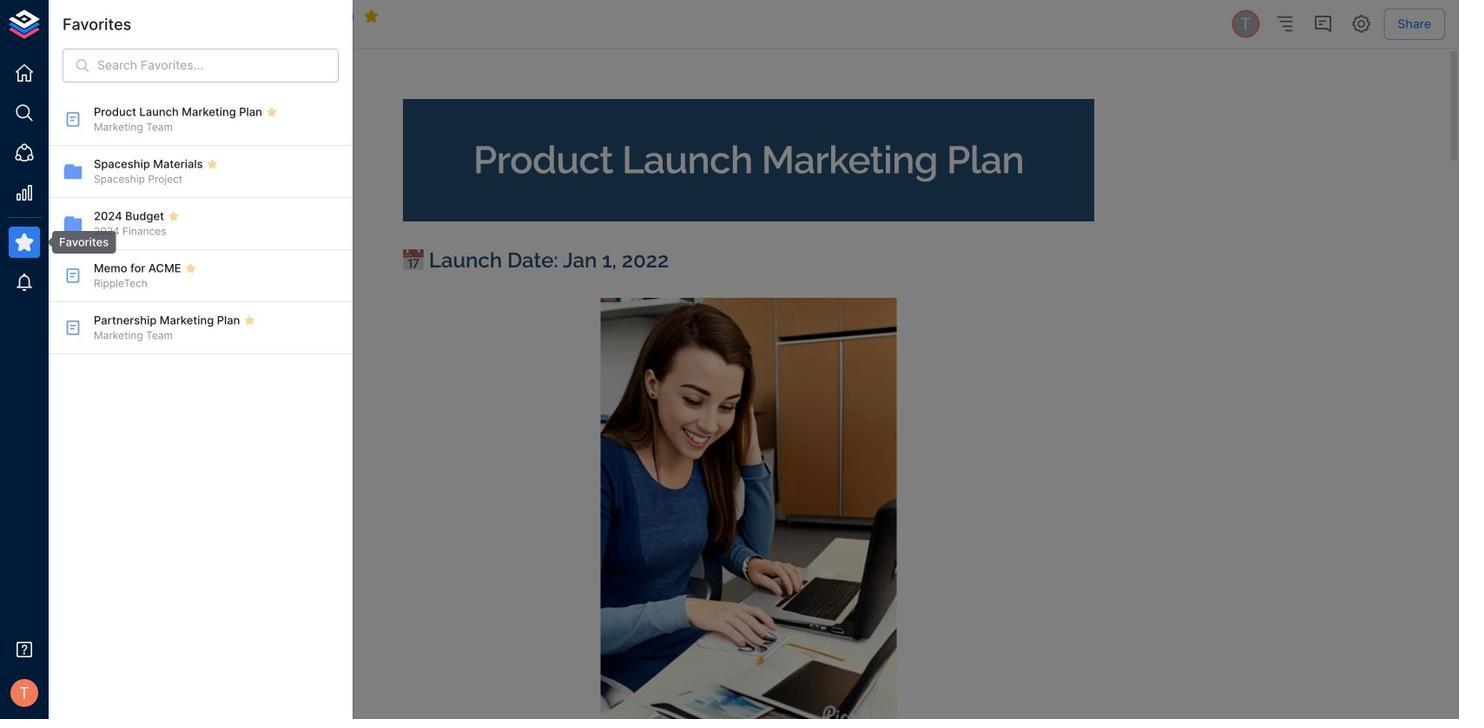 Task type: locate. For each thing, give the bounding box(es) containing it.
show wiki image
[[68, 13, 89, 34]]

tooltip
[[40, 231, 116, 254]]

Search Favorites... text field
[[97, 49, 339, 83]]

remove favorite image
[[364, 8, 379, 24]]

settings image
[[1351, 13, 1372, 34]]

comments image
[[1313, 13, 1334, 34]]



Task type: describe. For each thing, give the bounding box(es) containing it.
table of contents image
[[1275, 13, 1296, 34]]

go back image
[[114, 13, 135, 34]]



Task type: vqa. For each thing, say whether or not it's contained in the screenshot.
Remove Favorite image
yes



